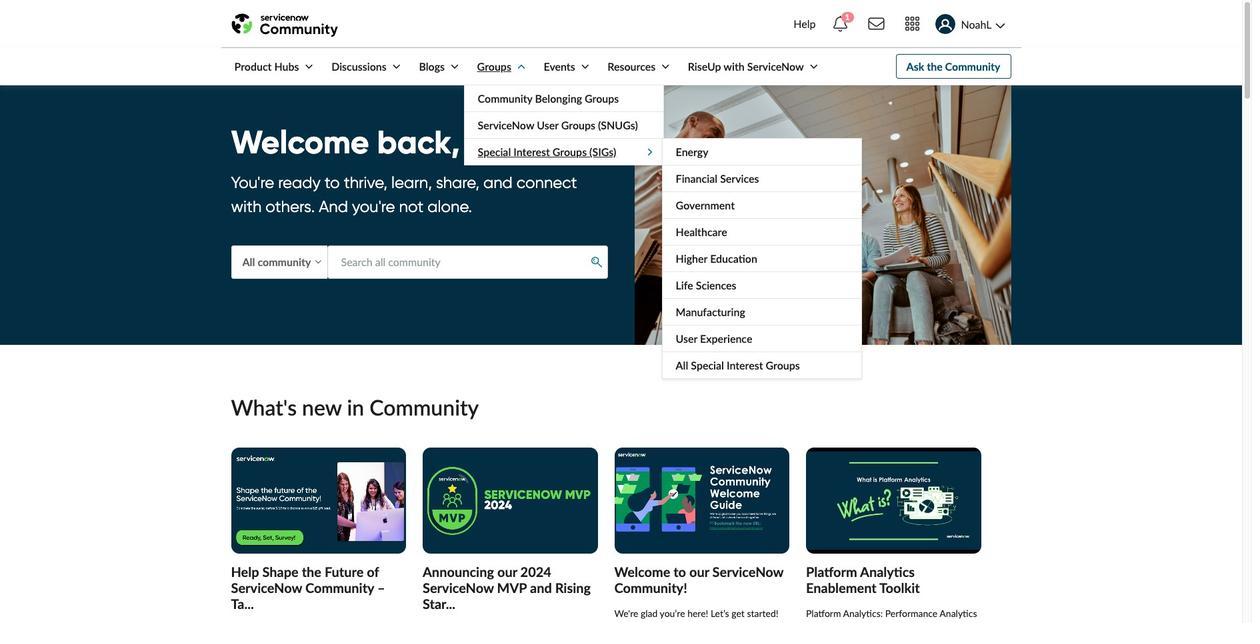 Task type: vqa. For each thing, say whether or not it's contained in the screenshot.
'regions'
no



Task type: describe. For each thing, give the bounding box(es) containing it.
and
[[319, 197, 348, 216]]

1 horizontal spatial special
[[691, 359, 724, 372]]

healthcare
[[676, 225, 728, 238]]

toolkit
[[880, 580, 920, 596]]

mvp
[[497, 580, 527, 596]]

menu for groups
[[464, 85, 862, 379]]

platform analytics enablement toolkit link
[[807, 564, 920, 596]]

with inside you're ready to thrive, learn, share, and connect with others. and you're not alone.
[[231, 197, 262, 216]]

product hubs link
[[221, 48, 316, 85]]

noahl button
[[930, 6, 1012, 42]]

(sigs)
[[590, 145, 617, 158]]

get
[[732, 608, 745, 619]]

community belonging groups link
[[465, 85, 664, 111]]

groups for community belonging groups
[[585, 92, 619, 105]]

menu bar containing product hubs
[[221, 48, 862, 379]]

rising
[[555, 580, 591, 596]]

star...
[[423, 596, 456, 612]]

community inside help shape the future of servicenow community – ta...
[[306, 580, 374, 596]]

in
[[347, 395, 364, 421]]

glad
[[641, 608, 658, 619]]

higher
[[676, 252, 708, 265]]

ready
[[278, 173, 321, 192]]

you're
[[231, 173, 274, 192]]

product
[[234, 60, 272, 73]]

platform analytics enablement toolkit image
[[807, 448, 982, 554]]

of
[[367, 564, 379, 580]]

help for help shape the future of servicenow community – ta...
[[231, 564, 259, 580]]

analytics inside platform analytics: performance analytics
[[940, 608, 978, 619]]

and inside you're ready to thrive, learn, share, and connect with others. and you're not alone.
[[484, 173, 513, 192]]

let's
[[711, 608, 730, 619]]

ta...
[[231, 596, 254, 612]]

riseup
[[688, 60, 722, 73]]

2024
[[521, 564, 552, 580]]

energy
[[676, 145, 709, 158]]

servicenow inside help shape the future of servicenow community – ta...
[[231, 580, 302, 596]]

life
[[676, 279, 694, 292]]

what's
[[231, 395, 297, 421]]

announcing our 2024 servicenow mvp and rising star... link
[[423, 564, 591, 612]]

blogs
[[419, 60, 445, 73]]

noahl
[[962, 18, 992, 31]]

platform for platform analytics enablement toolkit
[[807, 564, 858, 580]]

riseup with servicenow
[[688, 60, 804, 73]]

higher education link
[[663, 245, 862, 272]]

financial services
[[676, 172, 760, 185]]

menu for special interest groups (sigs)
[[662, 138, 862, 379]]

welcome back, noahl!
[[231, 122, 571, 163]]

platform analytics enablement toolkit
[[807, 564, 920, 596]]

servicenow inside welcome to our servicenow community!
[[713, 564, 784, 580]]

groups for special interest groups (sigs)
[[553, 145, 587, 158]]

servicenow inside announcing our 2024 servicenow mvp and rising star...
[[423, 580, 494, 596]]

user experience
[[676, 332, 753, 345]]

discussions link
[[318, 48, 403, 85]]

performance
[[886, 608, 938, 619]]

all
[[676, 359, 689, 372]]

the inside help shape the future of servicenow community – ta...
[[302, 564, 322, 580]]

riseup with servicenow link
[[675, 48, 821, 85]]

Search text field
[[327, 246, 608, 279]]

the inside ask the community link
[[927, 60, 943, 73]]

future
[[325, 564, 364, 580]]

announcing
[[423, 564, 494, 580]]

to inside welcome to our servicenow community!
[[674, 564, 686, 580]]

–
[[378, 580, 385, 596]]

help for help
[[794, 17, 816, 30]]

education
[[711, 252, 758, 265]]

analytics inside platform analytics enablement toolkit
[[861, 564, 915, 580]]

help shape the future of servicenow community – ta... link
[[231, 564, 385, 612]]

experience
[[701, 332, 753, 345]]

we're glad you're here! let's get started!
[[615, 608, 779, 623]]

welcome to our servicenow community! image
[[615, 448, 790, 554]]

hubs
[[274, 60, 299, 73]]

noahl!
[[468, 122, 571, 163]]

servicenow user groups (snugs) link
[[465, 112, 664, 138]]

we're
[[615, 608, 639, 619]]

back,
[[377, 122, 460, 163]]

(snugs)
[[598, 119, 638, 131]]

servicenow inside menu
[[478, 119, 535, 131]]

new
[[302, 395, 342, 421]]

community belonging groups
[[478, 92, 619, 105]]

you're ready to thrive, learn, share, and connect with others. and you're not alone.
[[231, 173, 577, 216]]

what's new in community
[[231, 395, 479, 421]]

with inside 'menu bar'
[[724, 60, 745, 73]]

blogs link
[[406, 48, 462, 85]]

help shape the future of servicenow community – take our survey! image
[[231, 448, 406, 554]]

others.
[[266, 197, 315, 216]]

here!
[[688, 608, 709, 619]]

help shape the future of servicenow community – ta...
[[231, 564, 385, 612]]

groups inside 'groups' link
[[477, 60, 512, 73]]

connect
[[517, 173, 577, 192]]

welcome for welcome back, noahl!
[[231, 122, 369, 163]]

all special interest groups
[[676, 359, 800, 372]]

government link
[[663, 192, 862, 218]]

servicenow user groups (snugs)
[[478, 119, 638, 131]]

events
[[544, 60, 576, 73]]



Task type: locate. For each thing, give the bounding box(es) containing it.
1 vertical spatial the
[[302, 564, 322, 580]]

announcing our 2024 servicenow mvp and rising star awardees image
[[423, 448, 598, 554]]

user
[[537, 119, 559, 131], [676, 332, 698, 345]]

groups link
[[464, 48, 528, 85]]

started!
[[747, 608, 779, 619]]

welcome up glad
[[615, 564, 671, 580]]

platform
[[807, 564, 858, 580], [807, 608, 842, 619]]

special inside 'link'
[[478, 145, 511, 158]]

you're
[[660, 608, 685, 619]]

you're
[[352, 197, 395, 216]]

1 vertical spatial welcome
[[615, 564, 671, 580]]

user experience link
[[663, 326, 862, 352]]

welcome
[[231, 122, 369, 163], [615, 564, 671, 580]]

servicenow
[[748, 60, 804, 73], [478, 119, 535, 131], [713, 564, 784, 580], [231, 580, 302, 596], [423, 580, 494, 596]]

0 horizontal spatial the
[[302, 564, 322, 580]]

the right shape
[[302, 564, 322, 580]]

1 horizontal spatial interest
[[727, 359, 764, 372]]

enablement
[[807, 580, 877, 596]]

noahl image
[[936, 14, 956, 34]]

menu bar
[[221, 48, 862, 379]]

0 horizontal spatial analytics
[[861, 564, 915, 580]]

welcome to our servicenow community!
[[615, 564, 784, 596]]

welcome inside welcome to our servicenow community!
[[615, 564, 671, 580]]

0 vertical spatial the
[[927, 60, 943, 73]]

healthcare link
[[663, 219, 862, 245]]

1 vertical spatial to
[[674, 564, 686, 580]]

product hubs
[[234, 60, 299, 73]]

1 horizontal spatial our
[[690, 564, 710, 580]]

0 vertical spatial analytics
[[861, 564, 915, 580]]

the right ask
[[927, 60, 943, 73]]

ask the community link
[[896, 54, 1012, 79]]

groups inside special interest groups (sigs) 'link'
[[553, 145, 587, 158]]

our inside announcing our 2024 servicenow mvp and rising star...
[[498, 564, 517, 580]]

interest
[[514, 145, 550, 158], [727, 359, 764, 372]]

government
[[676, 199, 735, 211]]

menu containing energy
[[662, 138, 862, 379]]

welcome to our servicenow community! link
[[615, 564, 784, 596]]

1 platform from the top
[[807, 564, 858, 580]]

help left 1
[[794, 17, 816, 30]]

0 horizontal spatial help
[[231, 564, 259, 580]]

community
[[946, 60, 1001, 73], [478, 92, 533, 105], [370, 395, 479, 421], [306, 580, 374, 596]]

with down you're
[[231, 197, 262, 216]]

user up all
[[676, 332, 698, 345]]

and right mvp
[[530, 580, 552, 596]]

platform analytics: performance analytics
[[807, 608, 978, 623]]

announcing our 2024 servicenow mvp and rising star...
[[423, 564, 591, 612]]

1 vertical spatial interest
[[727, 359, 764, 372]]

special right all
[[691, 359, 724, 372]]

groups right blogs link
[[477, 60, 512, 73]]

our up here!
[[690, 564, 710, 580]]

1 vertical spatial special
[[691, 359, 724, 372]]

1 horizontal spatial analytics
[[940, 608, 978, 619]]

events link
[[531, 48, 592, 85]]

our inside welcome to our servicenow community!
[[690, 564, 710, 580]]

1 horizontal spatial to
[[674, 564, 686, 580]]

groups down user experience link
[[766, 359, 800, 372]]

0 vertical spatial to
[[325, 173, 340, 192]]

1 vertical spatial user
[[676, 332, 698, 345]]

1 horizontal spatial the
[[927, 60, 943, 73]]

None submit
[[587, 252, 607, 272]]

services
[[721, 172, 760, 185]]

special interest groups (sigs) link
[[465, 139, 664, 165]]

with
[[724, 60, 745, 73], [231, 197, 262, 216]]

learn,
[[392, 173, 432, 192]]

analytics:
[[844, 608, 883, 619]]

user down community belonging groups
[[537, 119, 559, 131]]

resources link
[[595, 48, 673, 85]]

to inside you're ready to thrive, learn, share, and connect with others. and you're not alone.
[[325, 173, 340, 192]]

2 our from the left
[[690, 564, 710, 580]]

groups
[[477, 60, 512, 73], [585, 92, 619, 105], [562, 119, 596, 131], [553, 145, 587, 158], [766, 359, 800, 372]]

thrive,
[[344, 173, 388, 192]]

ask the community
[[907, 60, 1001, 73]]

1 vertical spatial help
[[231, 564, 259, 580]]

interest up connect
[[514, 145, 550, 158]]

and right share, at left
[[484, 173, 513, 192]]

platform down enablement
[[807, 608, 842, 619]]

1 horizontal spatial help
[[794, 17, 816, 30]]

2 platform from the top
[[807, 608, 842, 619]]

analytics up platform analytics: performance analytics at bottom
[[861, 564, 915, 580]]

0 vertical spatial help
[[794, 17, 816, 30]]

platform for platform analytics: performance analytics
[[807, 608, 842, 619]]

shape
[[262, 564, 299, 580]]

0 horizontal spatial welcome
[[231, 122, 369, 163]]

energy link
[[663, 139, 862, 165]]

ask
[[907, 60, 925, 73]]

1 vertical spatial and
[[530, 580, 552, 596]]

and inside announcing our 2024 servicenow mvp and rising star...
[[530, 580, 552, 596]]

help inside help shape the future of servicenow community – ta...
[[231, 564, 259, 580]]

1 horizontal spatial welcome
[[615, 564, 671, 580]]

help inside "link"
[[794, 17, 816, 30]]

interest down user experience link
[[727, 359, 764, 372]]

community inside menu
[[478, 92, 533, 105]]

1 horizontal spatial with
[[724, 60, 745, 73]]

belonging
[[535, 92, 582, 105]]

menu containing community belonging groups
[[464, 85, 862, 379]]

sciences
[[696, 279, 737, 292]]

groups for servicenow user groups (snugs)
[[562, 119, 596, 131]]

0 vertical spatial with
[[724, 60, 745, 73]]

groups down servicenow user groups (snugs) link
[[553, 145, 587, 158]]

1 horizontal spatial and
[[530, 580, 552, 596]]

community!
[[615, 580, 688, 596]]

help
[[794, 17, 816, 30], [231, 564, 259, 580]]

welcome up ready
[[231, 122, 369, 163]]

welcome for welcome to our servicenow community!
[[615, 564, 671, 580]]

0 vertical spatial welcome
[[231, 122, 369, 163]]

help up ta... at the left bottom of the page
[[231, 564, 259, 580]]

to up and
[[325, 173, 340, 192]]

platform up analytics:
[[807, 564, 858, 580]]

alone.
[[428, 197, 472, 216]]

all special interest groups link
[[663, 352, 862, 378]]

menu inside menu
[[662, 138, 862, 379]]

0 horizontal spatial our
[[498, 564, 517, 580]]

interest inside 'link'
[[514, 145, 550, 158]]

0 vertical spatial interest
[[514, 145, 550, 158]]

our left 2024
[[498, 564, 517, 580]]

0 horizontal spatial user
[[537, 119, 559, 131]]

discussions
[[332, 60, 387, 73]]

manufacturing
[[676, 306, 746, 318]]

higher education
[[676, 252, 758, 265]]

1 vertical spatial analytics
[[940, 608, 978, 619]]

our
[[498, 564, 517, 580], [690, 564, 710, 580]]

life sciences
[[676, 279, 737, 292]]

0 vertical spatial and
[[484, 173, 513, 192]]

groups inside "all special interest groups" link
[[766, 359, 800, 372]]

financial
[[676, 172, 718, 185]]

manufacturing link
[[663, 299, 862, 325]]

to
[[325, 173, 340, 192], [674, 564, 686, 580]]

with right riseup
[[724, 60, 745, 73]]

and
[[484, 173, 513, 192], [530, 580, 552, 596]]

groups up (snugs)
[[585, 92, 619, 105]]

platform inside platform analytics enablement toolkit
[[807, 564, 858, 580]]

analytics right performance
[[940, 608, 978, 619]]

groups down community belonging groups link
[[562, 119, 596, 131]]

1 vertical spatial with
[[231, 197, 262, 216]]

groups inside servicenow user groups (snugs) link
[[562, 119, 596, 131]]

1 vertical spatial platform
[[807, 608, 842, 619]]

groups inside community belonging groups link
[[585, 92, 619, 105]]

0 vertical spatial special
[[478, 145, 511, 158]]

0 vertical spatial user
[[537, 119, 559, 131]]

resources
[[608, 60, 656, 73]]

0 horizontal spatial and
[[484, 173, 513, 192]]

financial services link
[[663, 165, 862, 191]]

analytics
[[861, 564, 915, 580], [940, 608, 978, 619]]

share,
[[436, 173, 480, 192]]

special interest groups (sigs)
[[478, 145, 617, 158]]

1 horizontal spatial user
[[676, 332, 698, 345]]

1
[[846, 12, 850, 22]]

help link
[[790, 5, 820, 43]]

to up you're
[[674, 564, 686, 580]]

0 horizontal spatial interest
[[514, 145, 550, 158]]

1 our from the left
[[498, 564, 517, 580]]

platform inside platform analytics: performance analytics
[[807, 608, 842, 619]]

0 horizontal spatial with
[[231, 197, 262, 216]]

menu
[[464, 85, 862, 379], [662, 138, 862, 379]]

not
[[399, 197, 424, 216]]

life sciences link
[[663, 272, 862, 298]]

0 horizontal spatial to
[[325, 173, 340, 192]]

0 horizontal spatial special
[[478, 145, 511, 158]]

0 vertical spatial platform
[[807, 564, 858, 580]]

special up share, at left
[[478, 145, 511, 158]]



